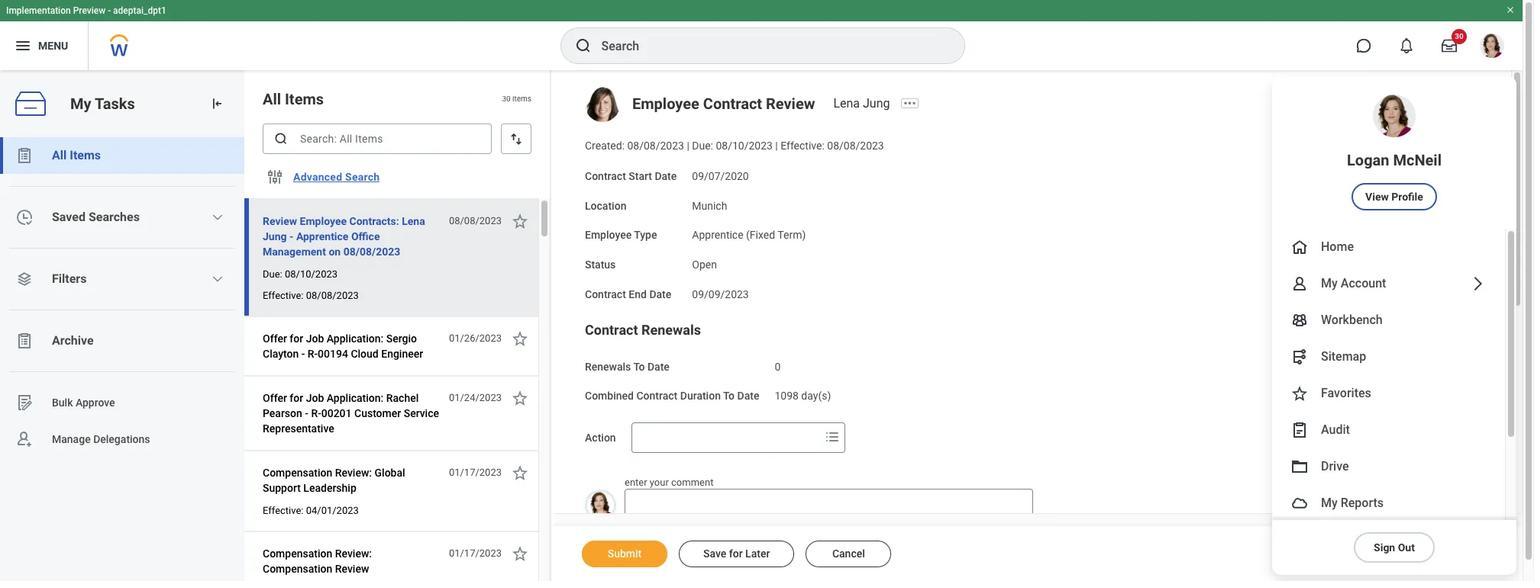 Task type: describe. For each thing, give the bounding box(es) containing it.
09/09/2023
[[692, 288, 749, 301]]

cancel
[[832, 548, 865, 560]]

chevron right image
[[1468, 275, 1487, 293]]

review: for global
[[335, 467, 372, 480]]

1098 day(s)
[[775, 390, 831, 403]]

on
[[329, 246, 341, 258]]

chevron down image for filters
[[212, 273, 224, 286]]

contract down renewals to date
[[636, 390, 678, 403]]

end
[[629, 288, 647, 301]]

menu button
[[0, 21, 88, 70]]

bulk approve link
[[0, 385, 244, 421]]

my account menu item
[[1272, 266, 1505, 302]]

archive button
[[0, 323, 244, 360]]

type
[[634, 229, 657, 241]]

tasks
[[95, 94, 135, 113]]

later
[[745, 548, 770, 560]]

jung inside review employee contracts: lena jung - apprentice office management on 08/08/2023
[[263, 231, 287, 243]]

contract renewals button
[[585, 322, 701, 338]]

open
[[692, 259, 717, 271]]

offer for job application: sergio clayton - r-00194 cloud engineer
[[263, 333, 423, 360]]

submit button
[[582, 541, 667, 568]]

1 horizontal spatial renewals
[[641, 322, 701, 338]]

open element
[[692, 256, 717, 271]]

- inside the 'logan mcneil' banner
[[108, 5, 111, 16]]

logan mcneil menu
[[1272, 76, 1516, 576]]

user image
[[1290, 275, 1309, 293]]

chevron down image for saved searches
[[212, 212, 224, 224]]

00201
[[321, 408, 352, 420]]

09/07/2020
[[692, 170, 749, 182]]

munich
[[692, 200, 727, 212]]

paste image
[[1290, 421, 1309, 440]]

items inside button
[[70, 148, 101, 163]]

search image
[[574, 37, 592, 55]]

Search: All Items text field
[[263, 124, 492, 154]]

contract for contract start date
[[585, 170, 626, 182]]

star image for compensation review: global support leadership
[[511, 464, 529, 483]]

my account
[[1321, 277, 1386, 291]]

support
[[263, 483, 301, 495]]

review employee contracts: lena jung - apprentice office management on 08/08/2023
[[263, 215, 425, 258]]

your
[[650, 477, 669, 489]]

favorites
[[1321, 387, 1371, 401]]

1 horizontal spatial due:
[[692, 140, 713, 152]]

employee's photo (lena jung) image
[[585, 87, 620, 122]]

drive
[[1321, 460, 1349, 474]]

delegations
[[93, 433, 150, 446]]

submit
[[608, 548, 642, 560]]

compensation for support
[[263, 467, 332, 480]]

30 for 30
[[1455, 32, 1464, 40]]

global
[[375, 467, 405, 480]]

transformation import image
[[209, 96, 224, 111]]

0 horizontal spatial to
[[633, 361, 645, 373]]

logan
[[1347, 151, 1389, 170]]

review employee contracts: lena jung - apprentice office management on 08/08/2023 button
[[263, 212, 441, 261]]

compensation review: compensation review
[[263, 548, 372, 576]]

lena jung element
[[833, 96, 899, 111]]

day(s)
[[801, 390, 831, 403]]

all inside button
[[52, 148, 67, 163]]

all items inside button
[[52, 148, 101, 163]]

location
[[585, 200, 626, 212]]

status
[[585, 259, 616, 271]]

configure image
[[266, 168, 284, 186]]

action
[[585, 432, 616, 444]]

combined contract duration to date element
[[775, 381, 831, 404]]

filters
[[52, 272, 87, 286]]

job for 00194
[[306, 333, 324, 345]]

item list element
[[244, 70, 551, 582]]

contracts:
[[349, 215, 399, 228]]

offer for offer for job application: rachel pearson - r-00201 customer service representative
[[263, 392, 287, 405]]

my tasks element
[[0, 70, 244, 582]]

00194
[[318, 348, 348, 360]]

contract start date
[[585, 170, 677, 182]]

justify image
[[14, 37, 32, 55]]

apprentice (fixed term)
[[692, 229, 806, 241]]

rachel
[[386, 392, 419, 405]]

favorites menu item
[[1272, 376, 1505, 412]]

items
[[512, 95, 531, 103]]

mcneil
[[1393, 151, 1442, 170]]

logan mcneil image
[[1480, 34, 1504, 58]]

contact card matrix manager image
[[1290, 312, 1309, 330]]

sergio
[[386, 333, 417, 345]]

renewals to date element
[[775, 352, 781, 374]]

advanced
[[293, 171, 342, 183]]

filters button
[[0, 261, 244, 298]]

1 horizontal spatial lena
[[833, 96, 860, 111]]

endpoints image
[[1290, 348, 1309, 367]]

perspective image
[[15, 270, 34, 289]]

comment
[[671, 477, 713, 489]]

(fixed
[[746, 229, 775, 241]]

application: for customer
[[327, 392, 384, 405]]

2 star image from the top
[[511, 389, 529, 408]]

created: 08/08/2023 | due: 08/10/2023 | effective: 08/08/2023
[[585, 140, 884, 152]]

clipboard image
[[15, 332, 34, 350]]

08/10/2023 inside item list element
[[285, 269, 338, 280]]

notifications large image
[[1399, 38, 1414, 53]]

- inside offer for job application: rachel pearson - r-00201 customer service representative
[[305, 408, 308, 420]]

advanced search
[[293, 171, 380, 183]]

items inside item list element
[[285, 90, 324, 108]]

bulk approve
[[52, 397, 115, 409]]

drive menu item
[[1272, 449, 1505, 486]]

adeptai_dpt1
[[113, 5, 166, 16]]

effective: for effective: 08/08/2023
[[263, 290, 304, 302]]

approve
[[76, 397, 115, 409]]

04/01/2023
[[306, 505, 359, 517]]

1 horizontal spatial apprentice
[[692, 229, 743, 241]]

employee's photo (logan mcneil) image
[[585, 490, 616, 522]]

review inside review employee contracts: lena jung - apprentice office management on 08/08/2023
[[263, 215, 297, 228]]

for inside action bar region
[[729, 548, 743, 560]]

employee for employee contract review
[[632, 95, 699, 113]]

30 for 30 items
[[502, 95, 511, 103]]

save
[[703, 548, 726, 560]]

office
[[351, 231, 380, 243]]

manage delegations
[[52, 433, 150, 446]]

review: for compensation
[[335, 548, 372, 560]]

0 vertical spatial effective:
[[781, 140, 825, 152]]

date for contract end date
[[649, 288, 671, 301]]

offer for job application: rachel pearson - r-00201 customer service representative
[[263, 392, 439, 435]]

01/17/2023 for compensation review: compensation review
[[449, 548, 502, 560]]

view profile
[[1365, 191, 1423, 203]]

my tasks
[[70, 94, 135, 113]]

combined
[[585, 390, 634, 403]]

my for my tasks
[[70, 94, 91, 113]]

prompts image
[[823, 428, 841, 447]]

list containing all items
[[0, 137, 244, 458]]

enter your comment text field
[[625, 490, 1033, 539]]

30 items
[[502, 95, 531, 103]]

reports
[[1341, 497, 1384, 511]]

searches
[[89, 210, 140, 224]]

01/26/2023
[[449, 333, 502, 344]]

star image for review employee contracts: lena jung - apprentice office management on 08/08/2023
[[511, 212, 529, 231]]

effective: 04/01/2023
[[263, 505, 359, 517]]

08/08/2023 inside review employee contracts: lena jung - apprentice office management on 08/08/2023
[[343, 246, 400, 258]]

saved searches
[[52, 210, 140, 224]]

1 horizontal spatial 08/10/2023
[[716, 140, 773, 152]]

save for later button
[[679, 541, 794, 568]]

home
[[1321, 240, 1354, 254]]

effective: for effective: 04/01/2023
[[263, 505, 304, 517]]



Task type: locate. For each thing, give the bounding box(es) containing it.
1 horizontal spatial review
[[335, 564, 369, 576]]

compensation for review
[[263, 548, 332, 560]]

contract down contract end date
[[585, 322, 638, 338]]

all items right clipboard icon
[[52, 148, 101, 163]]

r-
[[308, 348, 318, 360], [311, 408, 321, 420]]

apprentice inside review employee contracts: lena jung - apprentice office management on 08/08/2023
[[296, 231, 349, 243]]

1 vertical spatial jung
[[263, 231, 287, 243]]

star image
[[1374, 96, 1392, 115], [511, 330, 529, 348], [1290, 385, 1309, 403], [511, 545, 529, 564]]

all up search image
[[263, 90, 281, 108]]

0 horizontal spatial items
[[70, 148, 101, 163]]

account
[[1341, 277, 1386, 291]]

0 vertical spatial compensation
[[263, 467, 332, 480]]

2 vertical spatial review
[[335, 564, 369, 576]]

0 vertical spatial renewals
[[641, 322, 701, 338]]

0
[[775, 361, 781, 373]]

lena inside review employee contracts: lena jung - apprentice office management on 08/08/2023
[[402, 215, 425, 228]]

0 horizontal spatial renewals
[[585, 361, 631, 373]]

employee right employee's photo (lena jung)
[[632, 95, 699, 113]]

offer inside offer for job application: sergio clayton - r-00194 cloud engineer
[[263, 333, 287, 345]]

contract start date element
[[692, 161, 749, 184]]

chevron down image inside filters 'dropdown button'
[[212, 273, 224, 286]]

my reports menu item
[[1272, 486, 1505, 522]]

0 horizontal spatial |
[[687, 140, 689, 152]]

saved
[[52, 210, 85, 224]]

job
[[306, 333, 324, 345], [306, 392, 324, 405]]

contract up location
[[585, 170, 626, 182]]

to right duration on the bottom left of the page
[[723, 390, 735, 403]]

0 vertical spatial offer
[[263, 333, 287, 345]]

offer up pearson
[[263, 392, 287, 405]]

bulk
[[52, 397, 73, 409]]

contract end date element
[[692, 279, 749, 302]]

1 horizontal spatial items
[[285, 90, 324, 108]]

- inside offer for job application: sergio clayton - r-00194 cloud engineer
[[301, 348, 305, 360]]

renewals down end
[[641, 322, 701, 338]]

employee inside review employee contracts: lena jung - apprentice office management on 08/08/2023
[[300, 215, 347, 228]]

0 vertical spatial r-
[[308, 348, 318, 360]]

job inside offer for job application: rachel pearson - r-00201 customer service representative
[[306, 392, 324, 405]]

for right save
[[729, 548, 743, 560]]

0 vertical spatial application:
[[327, 333, 384, 345]]

view
[[1365, 191, 1389, 203]]

review up the management
[[263, 215, 297, 228]]

apprentice up on
[[296, 231, 349, 243]]

0 vertical spatial employee
[[632, 95, 699, 113]]

folder open image
[[1290, 458, 1309, 476]]

08/10/2023
[[716, 140, 773, 152], [285, 269, 338, 280]]

2 vertical spatial compensation
[[263, 564, 332, 576]]

0 vertical spatial 01/17/2023
[[449, 467, 502, 479]]

contract up created: 08/08/2023 | due: 08/10/2023 | effective: 08/08/2023
[[703, 95, 762, 113]]

0 horizontal spatial apprentice
[[296, 231, 349, 243]]

0 vertical spatial lena
[[833, 96, 860, 111]]

2 | from the left
[[775, 140, 778, 152]]

action bar region
[[551, 526, 1523, 582]]

items down my tasks
[[70, 148, 101, 163]]

close environment banner image
[[1506, 5, 1515, 15]]

date for contract start date
[[655, 170, 677, 182]]

review down 04/01/2023
[[335, 564, 369, 576]]

r- for 00201
[[311, 408, 321, 420]]

1 job from the top
[[306, 333, 324, 345]]

30 inside button
[[1455, 32, 1464, 40]]

save for later
[[703, 548, 770, 560]]

for up clayton at the left of the page
[[290, 333, 303, 345]]

clipboard image
[[15, 147, 34, 165]]

leadership
[[303, 483, 356, 495]]

chevron down image inside the saved searches dropdown button
[[212, 212, 224, 224]]

all inside item list element
[[263, 90, 281, 108]]

2 offer from the top
[[263, 392, 287, 405]]

to down contract renewals "button"
[[633, 361, 645, 373]]

for for clayton
[[290, 333, 303, 345]]

0 vertical spatial review
[[766, 95, 815, 113]]

archive
[[52, 334, 94, 348]]

list
[[0, 137, 244, 458]]

star image inside favorites menu item
[[1290, 385, 1309, 403]]

1 horizontal spatial |
[[775, 140, 778, 152]]

service
[[404, 408, 439, 420]]

logan mcneil banner
[[0, 0, 1523, 576]]

0 vertical spatial all
[[263, 90, 281, 108]]

application: inside offer for job application: rachel pearson - r-00201 customer service representative
[[327, 392, 384, 405]]

1 01/17/2023 from the top
[[449, 467, 502, 479]]

08/10/2023 up the effective: 08/08/2023
[[285, 269, 338, 280]]

1 horizontal spatial jung
[[863, 96, 890, 111]]

0 vertical spatial my
[[70, 94, 91, 113]]

0 vertical spatial star image
[[511, 212, 529, 231]]

0 horizontal spatial lena
[[402, 215, 425, 228]]

1 vertical spatial application:
[[327, 392, 384, 405]]

1 horizontal spatial employee
[[585, 229, 632, 241]]

all
[[263, 90, 281, 108], [52, 148, 67, 163]]

1 vertical spatial to
[[723, 390, 735, 403]]

0 vertical spatial 08/10/2023
[[716, 140, 773, 152]]

1 vertical spatial chevron down image
[[212, 273, 224, 286]]

0 horizontal spatial review
[[263, 215, 297, 228]]

Search Workday  search field
[[601, 29, 933, 63]]

0 horizontal spatial all items
[[52, 148, 101, 163]]

1 horizontal spatial all items
[[263, 90, 324, 108]]

apprentice down munich
[[692, 229, 743, 241]]

date left 1098
[[737, 390, 759, 403]]

all items
[[263, 90, 324, 108], [52, 148, 101, 163]]

1098
[[775, 390, 799, 403]]

application: for cloud
[[327, 333, 384, 345]]

clock check image
[[15, 208, 34, 227]]

review
[[766, 95, 815, 113], [263, 215, 297, 228], [335, 564, 369, 576]]

audit
[[1321, 423, 1350, 438]]

apprentice (fixed term) element
[[692, 226, 806, 241]]

1 vertical spatial review
[[263, 215, 297, 228]]

inbox large image
[[1442, 38, 1457, 53]]

1 | from the left
[[687, 140, 689, 152]]

- inside review employee contracts: lena jung - apprentice office management on 08/08/2023
[[289, 231, 294, 243]]

my reports
[[1321, 497, 1384, 511]]

2 review: from the top
[[335, 548, 372, 560]]

my for my reports
[[1321, 497, 1338, 511]]

search image
[[273, 131, 289, 147]]

jung
[[863, 96, 890, 111], [263, 231, 287, 243]]

review down search workday search box
[[766, 95, 815, 113]]

saved searches button
[[0, 199, 244, 236]]

enter
[[625, 477, 647, 489]]

avatar image
[[1290, 495, 1309, 513]]

1 review: from the top
[[335, 467, 372, 480]]

start
[[629, 170, 652, 182]]

review:
[[335, 467, 372, 480], [335, 548, 372, 560]]

my left tasks
[[70, 94, 91, 113]]

home menu item
[[1272, 229, 1505, 266]]

2 vertical spatial star image
[[511, 464, 529, 483]]

due: 08/10/2023
[[263, 269, 338, 280]]

contract for contract end date
[[585, 288, 626, 301]]

logan mcneil menu item
[[1272, 76, 1516, 229]]

engineer
[[381, 348, 423, 360]]

2 chevron down image from the top
[[212, 273, 224, 286]]

manage
[[52, 433, 91, 446]]

- up representative
[[305, 408, 308, 420]]

sign
[[1374, 542, 1395, 554]]

review: inside compensation review: global support leadership
[[335, 467, 372, 480]]

offer
[[263, 333, 287, 345], [263, 392, 287, 405]]

1 vertical spatial star image
[[511, 389, 529, 408]]

1 vertical spatial due:
[[263, 269, 282, 280]]

date right end
[[649, 288, 671, 301]]

job up 00194
[[306, 333, 324, 345]]

home image
[[1290, 238, 1309, 257]]

0 vertical spatial job
[[306, 333, 324, 345]]

08/10/2023 up contract start date "element"
[[716, 140, 773, 152]]

0 vertical spatial chevron down image
[[212, 212, 224, 224]]

my right avatar
[[1321, 497, 1338, 511]]

review inside compensation review: compensation review
[[335, 564, 369, 576]]

application: inside offer for job application: sergio clayton - r-00194 cloud engineer
[[327, 333, 384, 345]]

contract renewals
[[585, 322, 701, 338]]

all items inside item list element
[[263, 90, 324, 108]]

created:
[[585, 140, 625, 152]]

2 vertical spatial my
[[1321, 497, 1338, 511]]

1 vertical spatial all
[[52, 148, 67, 163]]

lena jung
[[833, 96, 890, 111]]

preview
[[73, 5, 106, 16]]

- up the management
[[289, 231, 294, 243]]

job inside offer for job application: sergio clayton - r-00194 cloud engineer
[[306, 333, 324, 345]]

1 vertical spatial employee
[[300, 215, 347, 228]]

date for renewals to date
[[647, 361, 670, 373]]

0 vertical spatial to
[[633, 361, 645, 373]]

customer
[[354, 408, 401, 420]]

effective:
[[781, 140, 825, 152], [263, 290, 304, 302], [263, 505, 304, 517]]

3 compensation from the top
[[263, 564, 332, 576]]

employee up on
[[300, 215, 347, 228]]

r- inside offer for job application: rachel pearson - r-00201 customer service representative
[[311, 408, 321, 420]]

pearson
[[263, 408, 302, 420]]

star image
[[511, 212, 529, 231], [511, 389, 529, 408], [511, 464, 529, 483]]

1 vertical spatial compensation
[[263, 548, 332, 560]]

compensation inside compensation review: global support leadership
[[263, 467, 332, 480]]

user plus image
[[15, 431, 34, 449]]

offer for offer for job application: sergio clayton - r-00194 cloud engineer
[[263, 333, 287, 345]]

sort image
[[509, 131, 524, 147]]

1 vertical spatial all items
[[52, 148, 101, 163]]

job for 00201
[[306, 392, 324, 405]]

manage delegations link
[[0, 421, 244, 458]]

01/24/2023
[[449, 392, 502, 404]]

job up 00201
[[306, 392, 324, 405]]

effective: 08/08/2023
[[263, 290, 359, 302]]

cancel button
[[806, 541, 891, 568]]

0 vertical spatial review:
[[335, 467, 372, 480]]

review: down 04/01/2023
[[335, 548, 372, 560]]

0 vertical spatial jung
[[863, 96, 890, 111]]

1 offer from the top
[[263, 333, 287, 345]]

3 star image from the top
[[511, 464, 529, 483]]

logan mcneil
[[1347, 151, 1442, 170]]

due: inside item list element
[[263, 269, 282, 280]]

workbench menu item
[[1272, 302, 1505, 339]]

application: up 00201
[[327, 392, 384, 405]]

contract
[[703, 95, 762, 113], [585, 170, 626, 182], [585, 288, 626, 301], [585, 322, 638, 338], [636, 390, 678, 403]]

2 compensation from the top
[[263, 548, 332, 560]]

employee for employee type
[[585, 229, 632, 241]]

advanced search button
[[287, 162, 386, 192]]

menu
[[38, 39, 68, 52]]

0 vertical spatial for
[[290, 333, 303, 345]]

0 vertical spatial items
[[285, 90, 324, 108]]

rename image
[[15, 394, 34, 412]]

renewals
[[641, 322, 701, 338], [585, 361, 631, 373]]

clayton
[[263, 348, 299, 360]]

application: up cloud
[[327, 333, 384, 345]]

all right clipboard icon
[[52, 148, 67, 163]]

r- for 00194
[[308, 348, 318, 360]]

compensation review: compensation review button
[[263, 545, 441, 579]]

r- right clayton at the left of the page
[[308, 348, 318, 360]]

1 vertical spatial renewals
[[585, 361, 631, 373]]

date up combined contract duration to date
[[647, 361, 670, 373]]

30 left "logan mcneil" image
[[1455, 32, 1464, 40]]

my right user image
[[1321, 277, 1338, 291]]

0 horizontal spatial jung
[[263, 231, 287, 243]]

1 vertical spatial effective:
[[263, 290, 304, 302]]

2 horizontal spatial review
[[766, 95, 815, 113]]

1 vertical spatial r-
[[311, 408, 321, 420]]

offer up clayton at the left of the page
[[263, 333, 287, 345]]

1 vertical spatial for
[[290, 392, 303, 405]]

2 job from the top
[[306, 392, 324, 405]]

due:
[[692, 140, 713, 152], [263, 269, 282, 280]]

representative
[[263, 423, 334, 435]]

offer inside offer for job application: rachel pearson - r-00201 customer service representative
[[263, 392, 287, 405]]

items up search image
[[285, 90, 324, 108]]

2 vertical spatial for
[[729, 548, 743, 560]]

management
[[263, 246, 326, 258]]

audit menu item
[[1272, 412, 1505, 449]]

renewals up combined
[[585, 361, 631, 373]]

due: up contract start date "element"
[[692, 140, 713, 152]]

duration
[[680, 390, 721, 403]]

employee type
[[585, 229, 657, 241]]

sign out
[[1374, 542, 1415, 554]]

chevron down image
[[212, 212, 224, 224], [212, 273, 224, 286]]

r- inside offer for job application: sergio clayton - r-00194 cloud engineer
[[308, 348, 318, 360]]

1 horizontal spatial all
[[263, 90, 281, 108]]

1 vertical spatial job
[[306, 392, 324, 405]]

0 vertical spatial all items
[[263, 90, 324, 108]]

application:
[[327, 333, 384, 345], [327, 392, 384, 405]]

2 vertical spatial effective:
[[263, 505, 304, 517]]

1 chevron down image from the top
[[212, 212, 224, 224]]

employee down location
[[585, 229, 632, 241]]

all items up search image
[[263, 90, 324, 108]]

0 horizontal spatial all
[[52, 148, 67, 163]]

for inside offer for job application: rachel pearson - r-00201 customer service representative
[[290, 392, 303, 405]]

- right clayton at the left of the page
[[301, 348, 305, 360]]

date right start
[[655, 170, 677, 182]]

2 application: from the top
[[327, 392, 384, 405]]

date
[[655, 170, 677, 182], [649, 288, 671, 301], [647, 361, 670, 373], [737, 390, 759, 403]]

2 horizontal spatial employee
[[632, 95, 699, 113]]

0 vertical spatial due:
[[692, 140, 713, 152]]

1 vertical spatial lena
[[402, 215, 425, 228]]

01/17/2023 for compensation review: global support leadership
[[449, 467, 502, 479]]

implementation preview -   adeptai_dpt1
[[6, 5, 166, 16]]

contract for contract renewals
[[585, 322, 638, 338]]

1 vertical spatial my
[[1321, 277, 1338, 291]]

1 vertical spatial 08/10/2023
[[285, 269, 338, 280]]

0 vertical spatial 30
[[1455, 32, 1464, 40]]

offer for job application: sergio clayton - r-00194 cloud engineer button
[[263, 330, 441, 363]]

0 horizontal spatial 30
[[502, 95, 511, 103]]

1 application: from the top
[[327, 333, 384, 345]]

0 horizontal spatial due:
[[263, 269, 282, 280]]

1 vertical spatial offer
[[263, 392, 287, 405]]

enter your comment
[[625, 477, 713, 489]]

all items button
[[0, 137, 244, 174]]

2 01/17/2023 from the top
[[449, 548, 502, 560]]

for inside offer for job application: sergio clayton - r-00194 cloud engineer
[[290, 333, 303, 345]]

30 inside item list element
[[502, 95, 511, 103]]

compensation review: global support leadership button
[[263, 464, 441, 498]]

1 star image from the top
[[511, 212, 529, 231]]

1 horizontal spatial 30
[[1455, 32, 1464, 40]]

review: inside compensation review: compensation review
[[335, 548, 372, 560]]

2 vertical spatial employee
[[585, 229, 632, 241]]

search
[[345, 171, 380, 183]]

for
[[290, 333, 303, 345], [290, 392, 303, 405], [729, 548, 743, 560]]

review: up leadership
[[335, 467, 372, 480]]

munich element
[[692, 197, 727, 212]]

my for my account
[[1321, 277, 1338, 291]]

contract renewals group
[[585, 321, 1481, 405]]

01/17/2023
[[449, 467, 502, 479], [449, 548, 502, 560]]

r- up representative
[[311, 408, 321, 420]]

implementation
[[6, 5, 71, 16]]

1 vertical spatial review:
[[335, 548, 372, 560]]

1 vertical spatial items
[[70, 148, 101, 163]]

contract down status
[[585, 288, 626, 301]]

for for pearson
[[290, 392, 303, 405]]

- right preview
[[108, 5, 111, 16]]

profile
[[1391, 191, 1423, 203]]

0 horizontal spatial 08/10/2023
[[285, 269, 338, 280]]

1 vertical spatial 30
[[502, 95, 511, 103]]

out
[[1398, 542, 1415, 554]]

30 left items
[[502, 95, 511, 103]]

30
[[1455, 32, 1464, 40], [502, 95, 511, 103]]

apprentice
[[692, 229, 743, 241], [296, 231, 349, 243]]

1 horizontal spatial to
[[723, 390, 735, 403]]

sitemap menu item
[[1272, 339, 1505, 376]]

1 compensation from the top
[[263, 467, 332, 480]]

renewals to date
[[585, 361, 670, 373]]

Action field
[[632, 425, 820, 452]]

due: down the management
[[263, 269, 282, 280]]

0 horizontal spatial employee
[[300, 215, 347, 228]]

1 vertical spatial 01/17/2023
[[449, 548, 502, 560]]

for up pearson
[[290, 392, 303, 405]]



Task type: vqa. For each thing, say whether or not it's contained in the screenshot.
2022 for Response
no



